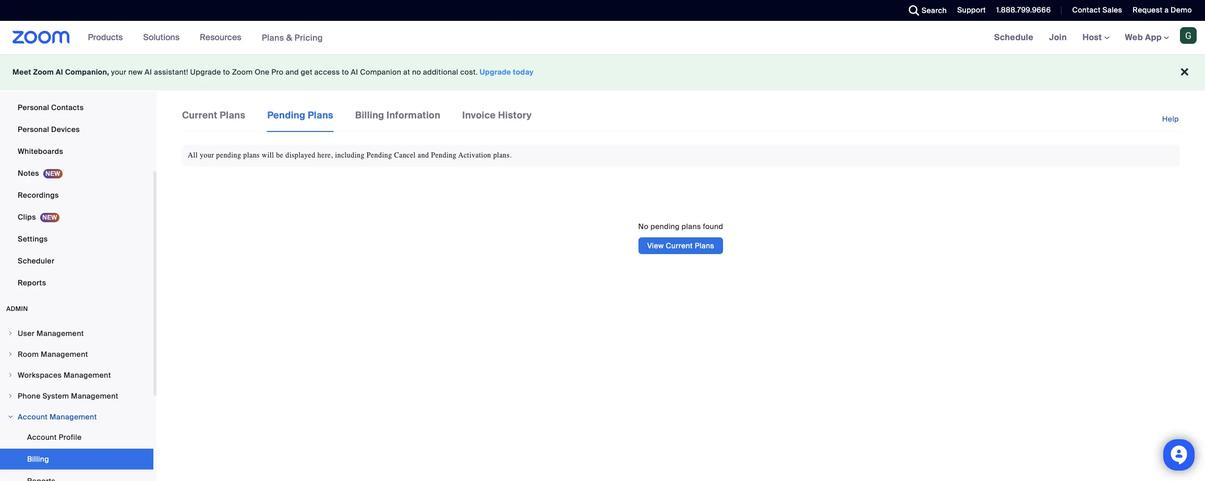Task type: locate. For each thing, give the bounding box(es) containing it.
personal
[[18, 103, 49, 112], [18, 125, 49, 134]]

right image
[[7, 414, 14, 420]]

pending left 'activation'
[[431, 151, 457, 160]]

right image inside room management menu item
[[7, 351, 14, 358]]

current inside view current plans link
[[666, 241, 693, 251]]

1 vertical spatial your
[[200, 151, 214, 160]]

management up room management
[[37, 329, 84, 338]]

right image up right icon
[[7, 393, 14, 399]]

displayed
[[286, 151, 316, 160]]

plans inside view current plans link
[[695, 241, 715, 251]]

and left get
[[286, 67, 299, 77]]

0 vertical spatial and
[[286, 67, 299, 77]]

0 horizontal spatial upgrade
[[190, 67, 221, 77]]

0 horizontal spatial and
[[286, 67, 299, 77]]

1 vertical spatial billing
[[27, 455, 49, 464]]

products
[[88, 32, 123, 43]]

phone inside personal menu menu
[[18, 81, 41, 90]]

1 horizontal spatial zoom
[[232, 67, 253, 77]]

no
[[639, 222, 649, 231]]

will
[[262, 151, 274, 160]]

management up account management menu item
[[71, 391, 118, 401]]

personal devices
[[18, 125, 80, 134]]

account
[[18, 412, 48, 422], [27, 433, 57, 442]]

profile
[[59, 433, 82, 442]]

personal for personal devices
[[18, 125, 49, 134]]

1 vertical spatial pending
[[651, 222, 680, 231]]

history
[[498, 109, 532, 122]]

account inside menu item
[[18, 412, 48, 422]]

management
[[37, 329, 84, 338], [41, 350, 88, 359], [64, 371, 111, 380], [71, 391, 118, 401], [50, 412, 97, 422]]

support
[[958, 5, 986, 15]]

personal up personal devices
[[18, 103, 49, 112]]

0 horizontal spatial to
[[223, 67, 230, 77]]

invoice history link
[[462, 109, 533, 131]]

view current plans
[[648, 241, 715, 251]]

1.888.799.9666
[[997, 5, 1052, 15]]

right image inside user management menu item
[[7, 330, 14, 337]]

plans.
[[493, 151, 512, 160]]

user
[[18, 329, 35, 338]]

contact sales link
[[1065, 0, 1126, 21], [1073, 5, 1123, 15]]

right image
[[7, 330, 14, 337], [7, 351, 14, 358], [7, 372, 14, 378], [7, 393, 14, 399]]

profile picture image
[[1181, 27, 1197, 44]]

resources button
[[200, 21, 246, 54]]

upgrade down 'product information' navigation
[[190, 67, 221, 77]]

2 horizontal spatial ai
[[351, 67, 358, 77]]

be
[[276, 151, 284, 160]]

management up workspaces management
[[41, 350, 88, 359]]

plans
[[262, 32, 284, 43], [220, 109, 246, 122], [308, 109, 334, 122], [695, 241, 715, 251]]

1 right image from the top
[[7, 330, 14, 337]]

new
[[128, 67, 143, 77]]

meet zoom ai companion, your new ai assistant! upgrade to zoom one pro and get access to ai companion at no additional cost. upgrade today
[[13, 67, 534, 77]]

0 horizontal spatial billing
[[27, 455, 49, 464]]

meetings navigation
[[987, 21, 1206, 55]]

1 horizontal spatial ai
[[145, 67, 152, 77]]

personal up whiteboards
[[18, 125, 49, 134]]

plans inside pending plans link
[[308, 109, 334, 122]]

1 vertical spatial account
[[27, 433, 57, 442]]

1 vertical spatial current
[[666, 241, 693, 251]]

current down no pending plans found
[[666, 241, 693, 251]]

management for room management
[[41, 350, 88, 359]]

to
[[223, 67, 230, 77], [342, 67, 349, 77]]

notes
[[18, 169, 39, 178]]

1 horizontal spatial billing
[[355, 109, 385, 122]]

0 vertical spatial billing
[[355, 109, 385, 122]]

management for user management
[[37, 329, 84, 338]]

1 vertical spatial plans
[[682, 222, 701, 231]]

plans left 'found'
[[682, 222, 701, 231]]

right image for phone system management
[[7, 393, 14, 399]]

phone down meet
[[18, 81, 41, 90]]

account right right icon
[[18, 412, 48, 422]]

4 right image from the top
[[7, 393, 14, 399]]

1 horizontal spatial and
[[418, 151, 429, 160]]

account profile link
[[0, 427, 153, 448]]

zoom
[[33, 67, 54, 77], [232, 67, 253, 77]]

right image for user management
[[7, 330, 14, 337]]

2 zoom from the left
[[232, 67, 253, 77]]

account management
[[18, 412, 97, 422]]

pending
[[216, 151, 241, 160], [651, 222, 680, 231]]

billing inside billing information link
[[355, 109, 385, 122]]

clips
[[18, 212, 36, 222]]

billing left information
[[355, 109, 385, 122]]

workspaces management menu item
[[0, 365, 153, 385]]

whiteboards
[[18, 147, 63, 156]]

pending left "cancel"
[[367, 151, 392, 160]]

app
[[1146, 32, 1162, 43]]

zoom right meet
[[33, 67, 54, 77]]

room management menu item
[[0, 345, 153, 364]]

banner
[[0, 21, 1206, 55]]

0 vertical spatial account
[[18, 412, 48, 422]]

management down room management menu item
[[64, 371, 111, 380]]

1 phone from the top
[[18, 81, 41, 90]]

0 vertical spatial current
[[182, 109, 218, 122]]

resources
[[200, 32, 241, 43]]

personal for personal contacts
[[18, 103, 49, 112]]

1 horizontal spatial your
[[200, 151, 214, 160]]

zoom left one
[[232, 67, 253, 77]]

ai left companion
[[351, 67, 358, 77]]

plans & pricing
[[262, 32, 323, 43]]

ai right new
[[145, 67, 152, 77]]

reports link
[[0, 272, 153, 293]]

workspaces
[[18, 371, 62, 380]]

1 horizontal spatial current
[[666, 241, 693, 251]]

including
[[335, 151, 365, 160]]

0 horizontal spatial your
[[111, 67, 126, 77]]

2 upgrade from the left
[[480, 67, 511, 77]]

recordings link
[[0, 185, 153, 206]]

0 vertical spatial personal
[[18, 103, 49, 112]]

0 horizontal spatial zoom
[[33, 67, 54, 77]]

your
[[111, 67, 126, 77], [200, 151, 214, 160]]

and right "cancel"
[[418, 151, 429, 160]]

1 personal from the top
[[18, 103, 49, 112]]

whiteboards link
[[0, 141, 153, 162]]

right image inside phone system management menu item
[[7, 393, 14, 399]]

pending up the be
[[267, 109, 306, 122]]

1 zoom from the left
[[33, 67, 54, 77]]

to down resources dropdown button
[[223, 67, 230, 77]]

product information navigation
[[80, 21, 331, 55]]

1 vertical spatial and
[[418, 151, 429, 160]]

schedule
[[995, 32, 1034, 43]]

billing inside billing link
[[27, 455, 49, 464]]

information
[[387, 109, 441, 122]]

right image left the user
[[7, 330, 14, 337]]

plans left will
[[243, 151, 260, 160]]

your right the all
[[200, 151, 214, 160]]

2 personal from the top
[[18, 125, 49, 134]]

phone inside menu item
[[18, 391, 41, 401]]

sales
[[1103, 5, 1123, 15]]

billing link
[[0, 449, 153, 470]]

plans & pricing link
[[262, 32, 323, 43], [262, 32, 323, 43]]

0 horizontal spatial pending
[[216, 151, 241, 160]]

billing down account profile
[[27, 455, 49, 464]]

current up the all
[[182, 109, 218, 122]]

management up profile
[[50, 412, 97, 422]]

pending up "view"
[[651, 222, 680, 231]]

1 vertical spatial personal
[[18, 125, 49, 134]]

account inside menu
[[27, 433, 57, 442]]

request a demo link
[[1126, 0, 1206, 21], [1133, 5, 1193, 15]]

right image left the room
[[7, 351, 14, 358]]

recordings
[[18, 191, 59, 200]]

management inside menu item
[[50, 412, 97, 422]]

1 horizontal spatial plans
[[682, 222, 701, 231]]

pro
[[272, 67, 284, 77]]

side navigation navigation
[[0, 0, 157, 481]]

0 horizontal spatial ai
[[56, 67, 63, 77]]

0 vertical spatial plans
[[243, 151, 260, 160]]

meet zoom ai companion, footer
[[0, 54, 1206, 90]]

admin menu menu
[[0, 324, 153, 481]]

solutions button
[[143, 21, 184, 54]]

to right access
[[342, 67, 349, 77]]

1 ai from the left
[[56, 67, 63, 77]]

personal contacts link
[[0, 97, 153, 118]]

right image inside workspaces management menu item
[[7, 372, 14, 378]]

scheduler link
[[0, 251, 153, 271]]

meet
[[13, 67, 31, 77]]

2 right image from the top
[[7, 351, 14, 358]]

2 phone from the top
[[18, 391, 41, 401]]

access
[[315, 67, 340, 77]]

right image left the workspaces
[[7, 372, 14, 378]]

1 horizontal spatial upgrade
[[480, 67, 511, 77]]

billing for billing information
[[355, 109, 385, 122]]

web app button
[[1126, 32, 1170, 43]]

billing information link
[[355, 109, 441, 131]]

ai left companion,
[[56, 67, 63, 77]]

1 to from the left
[[223, 67, 230, 77]]

companion
[[360, 67, 402, 77]]

your inside main content main content
[[200, 151, 214, 160]]

account down account management
[[27, 433, 57, 442]]

right image for room management
[[7, 351, 14, 358]]

2 to from the left
[[342, 67, 349, 77]]

assistant!
[[154, 67, 188, 77]]

1 horizontal spatial to
[[342, 67, 349, 77]]

ai
[[56, 67, 63, 77], [145, 67, 152, 77], [351, 67, 358, 77]]

&
[[286, 32, 292, 43]]

1 vertical spatial phone
[[18, 391, 41, 401]]

upgrade right cost.
[[480, 67, 511, 77]]

host
[[1083, 32, 1105, 43]]

1.888.799.9666 button
[[989, 0, 1054, 21], [997, 5, 1052, 15]]

plans inside 'product information' navigation
[[262, 32, 284, 43]]

search
[[922, 6, 947, 15]]

contact
[[1073, 5, 1101, 15]]

help link
[[1163, 109, 1181, 130]]

settings link
[[0, 229, 153, 250]]

found
[[703, 222, 724, 231]]

0 vertical spatial phone
[[18, 81, 41, 90]]

3 right image from the top
[[7, 372, 14, 378]]

today
[[513, 67, 534, 77]]

phone down the workspaces
[[18, 391, 41, 401]]

system
[[42, 391, 69, 401]]

0 horizontal spatial current
[[182, 109, 218, 122]]

here,
[[318, 151, 333, 160]]

your left new
[[111, 67, 126, 77]]

account for account profile
[[27, 433, 57, 442]]

0 vertical spatial your
[[111, 67, 126, 77]]

pending right the all
[[216, 151, 241, 160]]



Task type: vqa. For each thing, say whether or not it's contained in the screenshot.
YOUR in the Main Content main content
yes



Task type: describe. For each thing, give the bounding box(es) containing it.
1 horizontal spatial pending
[[651, 222, 680, 231]]

no
[[412, 67, 421, 77]]

2 horizontal spatial pending
[[431, 151, 457, 160]]

all your pending plans will be displayed here, including pending cancel and pending activation plans.
[[188, 151, 512, 160]]

no pending plans found
[[639, 222, 724, 231]]

current inside 'current plans' link
[[182, 109, 218, 122]]

request a demo
[[1133, 5, 1193, 15]]

phone system management menu item
[[0, 386, 153, 406]]

view current plans link
[[639, 238, 724, 254]]

view
[[648, 241, 664, 251]]

one
[[255, 67, 270, 77]]

phone system management
[[18, 391, 118, 401]]

account management menu
[[0, 427, 153, 481]]

right image for workspaces management
[[7, 372, 14, 378]]

devices
[[51, 125, 80, 134]]

additional
[[423, 67, 459, 77]]

contact sales
[[1073, 5, 1123, 15]]

0 horizontal spatial pending
[[267, 109, 306, 122]]

personal devices link
[[0, 119, 153, 140]]

products button
[[88, 21, 128, 54]]

personal contacts
[[18, 103, 84, 112]]

demo
[[1171, 5, 1193, 15]]

plans inside 'current plans' link
[[220, 109, 246, 122]]

account management menu item
[[0, 407, 153, 427]]

notes link
[[0, 163, 153, 184]]

request
[[1133, 5, 1163, 15]]

and inside meet zoom ai companion, footer
[[286, 67, 299, 77]]

at
[[403, 67, 410, 77]]

1 horizontal spatial pending
[[367, 151, 392, 160]]

account for account management
[[18, 412, 48, 422]]

pending plans
[[267, 109, 334, 122]]

companion,
[[65, 67, 109, 77]]

scheduler
[[18, 256, 54, 266]]

clips link
[[0, 207, 153, 228]]

zoom logo image
[[13, 31, 70, 44]]

main content main content
[[157, 92, 1206, 481]]

3 ai from the left
[[351, 67, 358, 77]]

upgrade today link
[[480, 67, 534, 77]]

get
[[301, 67, 313, 77]]

schedule link
[[987, 21, 1042, 54]]

user management
[[18, 329, 84, 338]]

management for account management
[[50, 412, 97, 422]]

invoice
[[463, 109, 496, 122]]

phone link
[[0, 75, 153, 96]]

account profile
[[27, 433, 82, 442]]

web app
[[1126, 32, 1162, 43]]

management for workspaces management
[[64, 371, 111, 380]]

a
[[1165, 5, 1169, 15]]

contacts
[[51, 103, 84, 112]]

2 ai from the left
[[145, 67, 152, 77]]

1 upgrade from the left
[[190, 67, 221, 77]]

cost.
[[461, 67, 478, 77]]

user management menu item
[[0, 324, 153, 343]]

workspaces management
[[18, 371, 111, 380]]

0 horizontal spatial plans
[[243, 151, 260, 160]]

pending plans link
[[267, 109, 334, 132]]

solutions
[[143, 32, 180, 43]]

billing information
[[355, 109, 441, 122]]

all
[[188, 151, 198, 160]]

0 vertical spatial pending
[[216, 151, 241, 160]]

phone for phone
[[18, 81, 41, 90]]

reports
[[18, 278, 46, 288]]

admin
[[6, 305, 28, 313]]

help
[[1163, 114, 1180, 124]]

web
[[1126, 32, 1144, 43]]

join link
[[1042, 21, 1075, 54]]

search button
[[901, 0, 950, 21]]

pricing
[[295, 32, 323, 43]]

your inside meet zoom ai companion, footer
[[111, 67, 126, 77]]

phone for phone system management
[[18, 391, 41, 401]]

and inside main content main content
[[418, 151, 429, 160]]

cancel
[[394, 151, 416, 160]]

banner containing products
[[0, 21, 1206, 55]]

management inside menu item
[[71, 391, 118, 401]]

join
[[1050, 32, 1068, 43]]

room
[[18, 350, 39, 359]]

billing for billing
[[27, 455, 49, 464]]

activation
[[459, 151, 491, 160]]

current plans
[[182, 109, 246, 122]]

invoice history
[[463, 109, 532, 122]]

personal menu menu
[[0, 0, 153, 294]]

host button
[[1083, 32, 1110, 43]]

room management
[[18, 350, 88, 359]]



